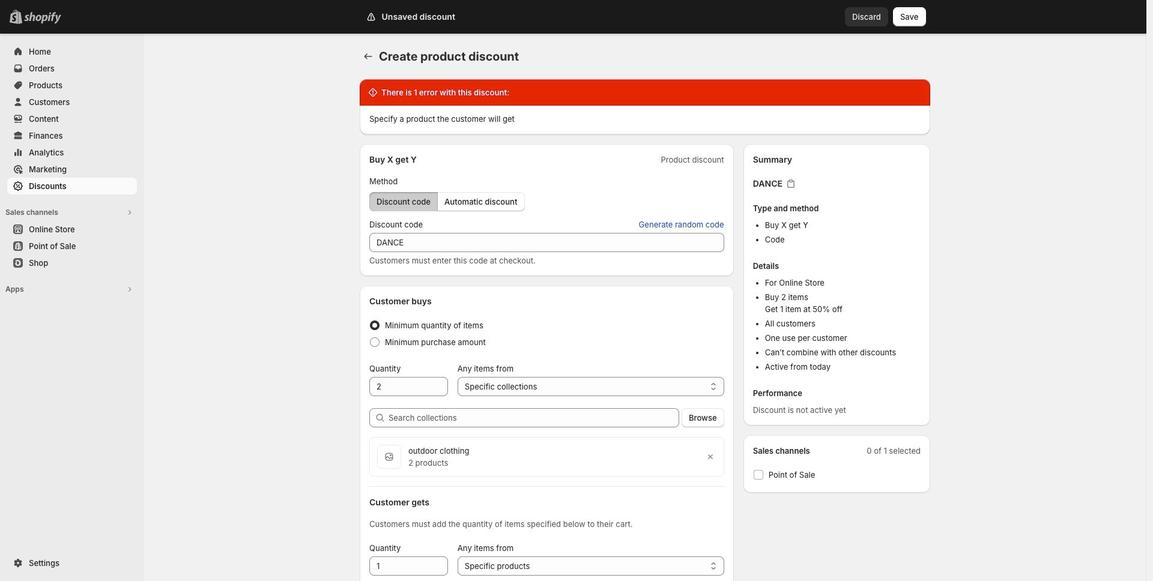 Task type: describe. For each thing, give the bounding box(es) containing it.
Search collections text field
[[389, 409, 680, 428]]

shopify image
[[24, 12, 61, 24]]



Task type: vqa. For each thing, say whether or not it's contained in the screenshot.
first 3 months for $1/month
no



Task type: locate. For each thing, give the bounding box(es) containing it.
None text field
[[370, 557, 448, 576]]

None text field
[[370, 233, 725, 252], [370, 377, 448, 397], [370, 233, 725, 252], [370, 377, 448, 397]]



